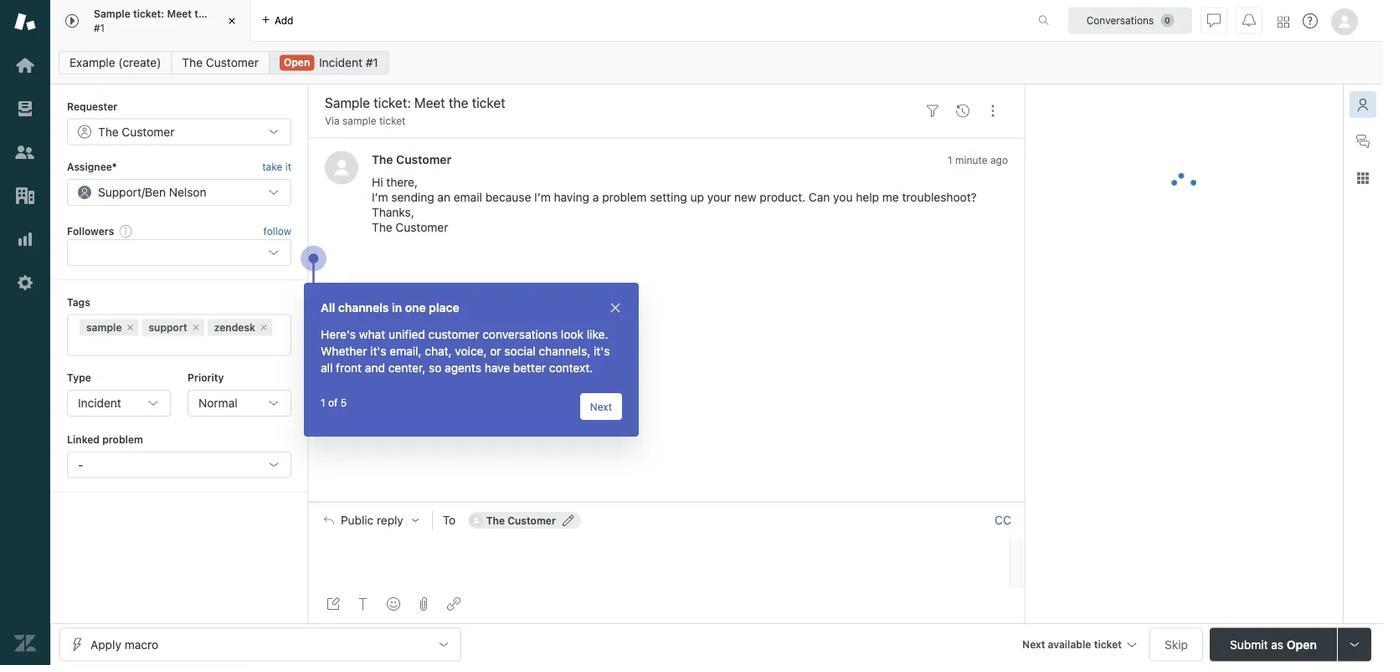 Task type: vqa. For each thing, say whether or not it's contained in the screenshot.
Customers icon
yes



Task type: describe. For each thing, give the bounding box(es) containing it.
edit user image
[[563, 515, 574, 527]]

close image
[[609, 302, 622, 315]]

minute
[[956, 154, 988, 166]]

via sample ticket
[[325, 115, 406, 127]]

help
[[856, 190, 879, 204]]

your
[[708, 190, 731, 204]]

customers image
[[14, 142, 36, 163]]

1 minute ago
[[948, 154, 1008, 166]]

what
[[359, 328, 385, 342]]

follow
[[264, 225, 291, 237]]

you
[[834, 190, 853, 204]]

events image
[[957, 104, 970, 118]]

example
[[70, 56, 115, 70]]

skip
[[1165, 638, 1189, 652]]

setting
[[650, 190, 688, 204]]

reporting image
[[14, 229, 36, 250]]

zendesk image
[[14, 633, 36, 655]]

1 minute ago text field
[[948, 154, 1008, 166]]

having
[[554, 190, 590, 204]]

example (create) button
[[59, 51, 172, 75]]

add attachment image
[[417, 598, 431, 611]]

conversations
[[1087, 15, 1154, 26]]

the up the hi
[[372, 152, 393, 166]]

it
[[285, 161, 291, 173]]

all channels in one place
[[321, 301, 459, 315]]

format text image
[[357, 598, 370, 611]]

can
[[809, 190, 830, 204]]

take it button
[[262, 159, 291, 176]]

open inside secondary element
[[284, 57, 310, 68]]

there,
[[386, 175, 418, 189]]

1 vertical spatial ticket
[[379, 115, 406, 127]]

all
[[321, 361, 333, 375]]

chat,
[[425, 345, 452, 358]]

5
[[341, 397, 347, 409]]

type
[[67, 372, 91, 384]]

front
[[336, 361, 362, 375]]

an
[[438, 190, 451, 204]]

conversations
[[483, 328, 558, 342]]

agents
[[445, 361, 482, 375]]

customer@example.com image
[[470, 514, 483, 528]]

place
[[429, 301, 459, 315]]

ticket inside sample ticket: meet the ticket #1
[[213, 8, 241, 20]]

1 vertical spatial the customer
[[372, 152, 452, 166]]

Subject field
[[322, 93, 915, 113]]

so
[[429, 361, 442, 375]]

1 horizontal spatial open
[[1287, 638, 1317, 652]]

social
[[505, 345, 536, 358]]

next
[[590, 401, 612, 413]]

of
[[328, 397, 338, 409]]

cc button
[[995, 513, 1012, 528]]

sample
[[94, 8, 130, 20]]

thanks,
[[372, 206, 414, 219]]

the right customer@example.com image
[[486, 515, 505, 527]]

draft mode image
[[327, 598, 340, 611]]

normal
[[199, 397, 238, 410]]

all channels in one place dialog
[[304, 283, 639, 437]]

up
[[691, 190, 704, 204]]

conversations button
[[1069, 7, 1193, 34]]

zendesk support image
[[14, 11, 36, 33]]

close image
[[224, 13, 240, 29]]

zendesk products image
[[1278, 16, 1290, 28]]

customer left edit user icon
[[508, 515, 556, 527]]

1 for 1 of 5 next
[[321, 397, 325, 409]]

email
[[454, 190, 482, 204]]

2 i'm from the left
[[534, 190, 551, 204]]

hi there, i'm sending an email because i'm having a problem setting up your new product. can you help me troubleshoot? thanks, the customer
[[372, 175, 977, 234]]

incident
[[78, 397, 121, 410]]

get started image
[[14, 54, 36, 76]]

one
[[405, 301, 426, 315]]

linked
[[67, 434, 100, 446]]

tabs tab list
[[50, 0, 1021, 42]]

have
[[485, 361, 510, 375]]

organizations image
[[14, 185, 36, 207]]

linked problem
[[67, 434, 143, 446]]

take it
[[262, 161, 291, 173]]

or
[[490, 345, 501, 358]]

because
[[486, 190, 531, 204]]

customer
[[429, 328, 479, 342]]

1 of 5 next
[[321, 397, 612, 413]]

the inside secondary element
[[182, 56, 203, 70]]

email,
[[390, 345, 422, 358]]



Task type: locate. For each thing, give the bounding box(es) containing it.
take
[[262, 161, 283, 173]]

i'm left having
[[534, 190, 551, 204]]

i'm down the hi
[[372, 190, 388, 204]]

get help image
[[1303, 13, 1318, 28]]

unified
[[389, 328, 425, 342]]

customer context image
[[1357, 98, 1370, 111]]

add link (cmd k) image
[[447, 598, 461, 611]]

the down thanks,
[[372, 221, 393, 234]]

the
[[182, 56, 203, 70], [372, 152, 393, 166], [372, 221, 393, 234], [486, 515, 505, 527]]

0 vertical spatial problem
[[602, 190, 647, 204]]

ticket right the
[[213, 8, 241, 20]]

admin image
[[14, 272, 36, 294]]

center,
[[388, 361, 426, 375]]

and
[[365, 361, 385, 375]]

problem right the a
[[602, 190, 647, 204]]

it's down like.
[[594, 345, 610, 358]]

0 vertical spatial the customer link
[[171, 51, 270, 75]]

0 horizontal spatial the customer
[[182, 56, 259, 70]]

problem inside the hi there, i'm sending an email because i'm having a problem setting up your new product. can you help me troubleshoot? thanks, the customer
[[602, 190, 647, 204]]

priority
[[188, 372, 224, 384]]

better
[[513, 361, 546, 375]]

via
[[325, 115, 340, 127]]

all
[[321, 301, 335, 315]]

whether
[[321, 345, 367, 358]]

look
[[561, 328, 584, 342]]

customer inside the hi there, i'm sending an email because i'm having a problem setting up your new product. can you help me troubleshoot? thanks, the customer
[[396, 221, 448, 234]]

the customer right customer@example.com image
[[486, 515, 556, 527]]

troubleshoot?
[[902, 190, 977, 204]]

tab
[[50, 0, 251, 42]]

meet
[[167, 8, 192, 20]]

cc
[[995, 514, 1012, 528]]

context.
[[549, 361, 593, 375]]

voice,
[[455, 345, 487, 358]]

the customer link
[[171, 51, 270, 75], [372, 152, 452, 166]]

0 vertical spatial the customer
[[182, 56, 259, 70]]

customer down close image
[[206, 56, 259, 70]]

a
[[593, 190, 599, 204]]

0 horizontal spatial 1
[[321, 397, 325, 409]]

skip button
[[1150, 629, 1204, 662]]

secondary element
[[50, 46, 1384, 80]]

the customer inside secondary element
[[182, 56, 259, 70]]

apps image
[[1357, 172, 1370, 185]]

1 horizontal spatial it's
[[594, 345, 610, 358]]

1 vertical spatial problem
[[102, 434, 143, 446]]

here's
[[321, 328, 356, 342]]

1 for 1 minute ago
[[948, 154, 953, 166]]

1 left "minute"
[[948, 154, 953, 166]]

problem
[[602, 190, 647, 204], [102, 434, 143, 446]]

1 i'm from the left
[[372, 190, 388, 204]]

follow button
[[264, 224, 291, 239]]

the
[[195, 8, 211, 20]]

1 horizontal spatial 1
[[948, 154, 953, 166]]

0 horizontal spatial open
[[284, 57, 310, 68]]

0 vertical spatial ticket
[[213, 8, 241, 20]]

customer up there,
[[396, 152, 452, 166]]

open link
[[269, 51, 389, 75]]

i'm
[[372, 190, 388, 204], [534, 190, 551, 204]]

like.
[[587, 328, 608, 342]]

in
[[392, 301, 402, 315]]

0 vertical spatial open
[[284, 57, 310, 68]]

0 vertical spatial 1
[[948, 154, 953, 166]]

1 vertical spatial open
[[1287, 638, 1317, 652]]

ticket
[[213, 8, 241, 20], [379, 115, 406, 127]]

next button
[[580, 394, 622, 420]]

1 horizontal spatial the customer
[[372, 152, 452, 166]]

2 horizontal spatial the customer
[[486, 515, 556, 527]]

ago
[[991, 154, 1008, 166]]

me
[[883, 190, 899, 204]]

to
[[443, 514, 456, 528]]

sample
[[343, 115, 377, 127]]

customer
[[206, 56, 259, 70], [396, 152, 452, 166], [396, 221, 448, 234], [508, 515, 556, 527]]

example (create)
[[70, 56, 161, 70]]

here's what unified customer conversations look like. whether it's email, chat, voice, or social channels, it's all front and center, so agents have better context.
[[321, 328, 610, 375]]

1 horizontal spatial ticket
[[379, 115, 406, 127]]

the customer link up there,
[[372, 152, 452, 166]]

2 it's from the left
[[594, 345, 610, 358]]

it's
[[370, 345, 387, 358], [594, 345, 610, 358]]

1
[[948, 154, 953, 166], [321, 397, 325, 409]]

1 horizontal spatial the customer link
[[372, 152, 452, 166]]

channels
[[338, 301, 389, 315]]

open
[[284, 57, 310, 68], [1287, 638, 1317, 652]]

#1
[[94, 22, 105, 34]]

main element
[[0, 0, 50, 666]]

0 horizontal spatial i'm
[[372, 190, 388, 204]]

submit as open
[[1230, 638, 1317, 652]]

submit
[[1230, 638, 1269, 652]]

1 horizontal spatial problem
[[602, 190, 647, 204]]

the down sample ticket: meet the ticket #1
[[182, 56, 203, 70]]

new
[[735, 190, 757, 204]]

1 horizontal spatial i'm
[[534, 190, 551, 204]]

1 inside 1 of 5 next
[[321, 397, 325, 409]]

0 horizontal spatial the customer link
[[171, 51, 270, 75]]

(create)
[[118, 56, 161, 70]]

the customer link down close image
[[171, 51, 270, 75]]

customer inside "link"
[[206, 56, 259, 70]]

the customer down close image
[[182, 56, 259, 70]]

ticket right sample
[[379, 115, 406, 127]]

ticket:
[[133, 8, 164, 20]]

0 horizontal spatial it's
[[370, 345, 387, 358]]

product.
[[760, 190, 806, 204]]

problem down incident popup button
[[102, 434, 143, 446]]

1 vertical spatial the customer link
[[372, 152, 452, 166]]

the customer up there,
[[372, 152, 452, 166]]

the customer
[[182, 56, 259, 70], [372, 152, 452, 166], [486, 515, 556, 527]]

incident button
[[67, 390, 171, 417]]

the customer link inside secondary element
[[171, 51, 270, 75]]

it's up and
[[370, 345, 387, 358]]

customer down the sending
[[396, 221, 448, 234]]

0 horizontal spatial ticket
[[213, 8, 241, 20]]

avatar image
[[325, 151, 358, 185]]

the inside the hi there, i'm sending an email because i'm having a problem setting up your new product. can you help me troubleshoot? thanks, the customer
[[372, 221, 393, 234]]

2 vertical spatial the customer
[[486, 515, 556, 527]]

insert emojis image
[[387, 598, 400, 611]]

0 horizontal spatial problem
[[102, 434, 143, 446]]

tab containing sample ticket: meet the ticket
[[50, 0, 251, 42]]

views image
[[14, 98, 36, 120]]

channels,
[[539, 345, 591, 358]]

as
[[1272, 638, 1284, 652]]

1 vertical spatial 1
[[321, 397, 325, 409]]

1 it's from the left
[[370, 345, 387, 358]]

sample ticket: meet the ticket #1
[[94, 8, 241, 34]]

sending
[[391, 190, 434, 204]]

normal button
[[188, 390, 291, 417]]

hi
[[372, 175, 383, 189]]

1 left of
[[321, 397, 325, 409]]



